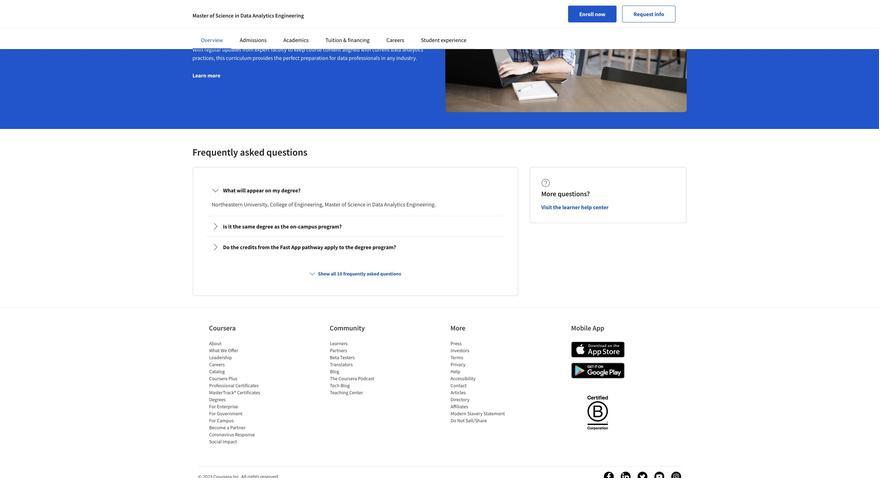Task type: vqa. For each thing, say whether or not it's contained in the screenshot.
the right the Data
yes



Task type: describe. For each thing, give the bounding box(es) containing it.
the right apply
[[345, 244, 354, 251]]

0 vertical spatial analytics
[[253, 12, 274, 19]]

affiliates
[[451, 404, 468, 410]]

0 horizontal spatial questions
[[267, 146, 308, 159]]

the right the "visit"
[[553, 204, 561, 211]]

frequently
[[193, 146, 238, 159]]

coursera youtube image
[[654, 472, 664, 479]]

keep
[[294, 46, 305, 53]]

my
[[273, 187, 280, 194]]

coursera instagram image
[[671, 472, 681, 479]]

appear
[[247, 187, 264, 194]]

1 horizontal spatial blog
[[340, 383, 350, 389]]

tuition & financing
[[326, 37, 370, 44]]

0 vertical spatial data
[[240, 12, 251, 19]]

for government link
[[209, 411, 242, 417]]

into
[[207, 12, 216, 19]]

experience.
[[193, 29, 219, 36]]

professionals
[[349, 55, 380, 62]]

do the credits from the fast app pathway apply to the degree program?
[[223, 244, 396, 251]]

beta testers link
[[330, 355, 355, 361]]

0 vertical spatial science
[[216, 12, 234, 19]]

data up the any
[[391, 46, 401, 53]]

careers inside about what we offer leadership careers catalog coursera plus professional certificates mastertrack® certificates degrees for enterprise for government for campus become a partner coronavirus response social impact
[[209, 362, 225, 368]]

do inside press investors terms privacy help accessibility contact articles directory affiliates modern slavery statement do not sell/share
[[451, 418, 456, 424]]

list for community
[[330, 340, 389, 397]]

design,
[[280, 12, 297, 19]]

help
[[451, 369, 460, 375]]

request
[[634, 11, 654, 18]]

data up enhance
[[217, 12, 228, 19]]

industry.
[[396, 55, 417, 62]]

degrees
[[209, 397, 226, 403]]

terms link
[[451, 355, 463, 361]]

northeastern
[[212, 201, 243, 208]]

center
[[349, 390, 363, 396]]

coursera plus link
[[209, 376, 237, 382]]

blog link
[[330, 369, 339, 375]]

science inside "collapsed" list
[[347, 201, 366, 208]]

for campus link
[[209, 418, 234, 424]]

delve into data storytelling, database design, data mining, statistical methods and cutting-edge data sciences. enhance your analytical prowess from anywhere, at your pace, with or without prior data experience.
[[193, 12, 426, 36]]

data right for
[[337, 55, 348, 62]]

the left fast
[[271, 244, 279, 251]]

without
[[379, 20, 398, 27]]

for
[[330, 55, 336, 62]]

as
[[274, 223, 280, 230]]

accessibility link
[[451, 376, 476, 382]]

translators
[[330, 362, 353, 368]]

master inside "collapsed" list
[[325, 201, 341, 208]]

with
[[193, 46, 203, 53]]

tech blog link
[[330, 383, 350, 389]]

student
[[421, 37, 440, 44]]

program? inside 'dropdown button'
[[373, 244, 396, 251]]

1 your from the left
[[236, 20, 247, 27]]

show all 10 frequently asked questions button
[[307, 268, 404, 280]]

0 vertical spatial master
[[193, 12, 209, 19]]

0 vertical spatial in
[[235, 12, 239, 19]]

help
[[581, 204, 592, 211]]

enhance
[[215, 20, 235, 27]]

impact
[[222, 439, 237, 445]]

what will appear on my degree? button
[[206, 181, 505, 200]]

beta
[[330, 355, 339, 361]]

coursera for learners partners beta testers translators blog the coursera podcast tech blog teaching center
[[338, 376, 357, 382]]

methods
[[352, 12, 373, 19]]

articles link
[[451, 390, 466, 396]]

content
[[323, 46, 341, 53]]

tech
[[330, 383, 339, 389]]

degree inside 'dropdown button'
[[355, 244, 371, 251]]

not
[[457, 418, 465, 424]]

show
[[318, 271, 330, 277]]

download on the app store image
[[571, 342, 625, 358]]

0 vertical spatial blog
[[330, 369, 339, 375]]

catalog link
[[209, 369, 225, 375]]

learn more
[[193, 72, 220, 79]]

coursera for about what we offer leadership careers catalog coursera plus professional certificates mastertrack® certificates degrees for enterprise for government for campus become a partner coronavirus response social impact
[[209, 376, 227, 382]]

info
[[655, 11, 664, 18]]

course
[[306, 46, 322, 53]]

mobile
[[571, 324, 591, 333]]

list for coursera
[[209, 340, 269, 446]]

same
[[242, 223, 255, 230]]

partners link
[[330, 348, 347, 354]]

enterprise
[[217, 404, 238, 410]]

the coursera podcast link
[[330, 376, 374, 382]]

social impact link
[[209, 439, 237, 445]]

enroll
[[579, 11, 594, 18]]

campus
[[298, 223, 317, 230]]

2 horizontal spatial of
[[342, 201, 346, 208]]

press investors terms privacy help accessibility contact articles directory affiliates modern slavery statement do not sell/share
[[451, 341, 505, 424]]

data right edge
[[415, 12, 426, 19]]

program? inside dropdown button
[[318, 223, 342, 230]]

privacy
[[451, 362, 465, 368]]

what inside dropdown button
[[223, 187, 236, 194]]

financing
[[348, 37, 370, 44]]

degree inside dropdown button
[[256, 223, 273, 230]]

mining,
[[310, 12, 328, 19]]

or
[[373, 20, 378, 27]]

anywhere,
[[305, 20, 329, 27]]

current
[[372, 46, 390, 53]]

visit the learner help center link
[[541, 203, 609, 212]]

articles
[[451, 390, 466, 396]]

data inside "collapsed" list
[[372, 201, 383, 208]]

enroll now button
[[568, 6, 617, 22]]

the right as
[[281, 223, 289, 230]]

on-
[[290, 223, 298, 230]]

leadership
[[209, 355, 232, 361]]

from for fast
[[258, 244, 270, 251]]

questions?
[[558, 189, 590, 198]]

is it the same degree as the on-campus program? button
[[206, 217, 505, 236]]

frequently asked questions
[[193, 146, 308, 159]]

statement
[[483, 411, 505, 417]]

a
[[227, 425, 229, 431]]

with inside the delve into data storytelling, database design, data mining, statistical methods and cutting-edge data sciences. enhance your analytical prowess from anywhere, at your pace, with or without prior data experience.
[[362, 20, 372, 27]]

2 your from the left
[[336, 20, 347, 27]]

1 horizontal spatial app
[[593, 324, 604, 333]]

perfect
[[283, 55, 300, 62]]

degree?
[[281, 187, 301, 194]]

2 for from the top
[[209, 411, 216, 417]]

learn more link
[[193, 72, 220, 79]]

1 horizontal spatial of
[[288, 201, 293, 208]]

more
[[208, 72, 220, 79]]

teaching center link
[[330, 390, 363, 396]]



Task type: locate. For each thing, give the bounding box(es) containing it.
edge
[[403, 12, 414, 19]]

10
[[337, 271, 342, 277]]

list for more
[[451, 340, 510, 425]]

fast
[[280, 244, 290, 251]]

engineering.
[[406, 201, 436, 208]]

catalog
[[209, 369, 225, 375]]

1 vertical spatial with
[[361, 46, 371, 53]]

analytics
[[402, 46, 423, 53]]

for up the become
[[209, 418, 216, 424]]

0 horizontal spatial more
[[451, 324, 466, 333]]

2 horizontal spatial in
[[381, 55, 386, 62]]

modern slavery statement link
[[451, 411, 505, 417]]

learn
[[193, 72, 206, 79]]

to
[[288, 46, 293, 53], [339, 244, 344, 251]]

cutting-
[[385, 12, 403, 19]]

analytical
[[248, 20, 271, 27]]

with up professionals
[[361, 46, 371, 53]]

the left credits
[[231, 244, 239, 251]]

0 horizontal spatial master
[[193, 12, 209, 19]]

from inside 'dropdown button'
[[258, 244, 270, 251]]

data right design, on the top of the page
[[298, 12, 309, 19]]

1 for from the top
[[209, 404, 216, 410]]

list
[[209, 340, 269, 446], [330, 340, 389, 397], [451, 340, 510, 425]]

college
[[270, 201, 287, 208]]

request info button
[[622, 6, 676, 22]]

data down what will appear on my degree? dropdown button at the top of page
[[372, 201, 383, 208]]

with regular updates from expert faculty to keep course content aligned with current data analytics practices, this curriculum provides the perfect preparation for data professionals in any industry.
[[193, 46, 423, 62]]

government
[[217, 411, 242, 417]]

curriculum
[[226, 55, 252, 62]]

frequently
[[343, 271, 366, 277]]

0 horizontal spatial science
[[216, 12, 234, 19]]

2 vertical spatial from
[[258, 244, 270, 251]]

3 list from the left
[[451, 340, 510, 425]]

1 horizontal spatial master
[[325, 201, 341, 208]]

in inside "collapsed" list
[[367, 201, 371, 208]]

your
[[236, 20, 247, 27], [336, 20, 347, 27]]

certificates up the mastertrack® certificates "link"
[[235, 383, 258, 389]]

data down edge
[[411, 20, 422, 27]]

0 vertical spatial for
[[209, 404, 216, 410]]

1 vertical spatial questions
[[380, 271, 401, 277]]

more up press at bottom
[[451, 324, 466, 333]]

do the credits from the fast app pathway apply to the degree program? button
[[206, 238, 505, 257]]

of up sciences.
[[210, 12, 214, 19]]

what inside about what we offer leadership careers catalog coursera plus professional certificates mastertrack® certificates degrees for enterprise for government for campus become a partner coronavirus response social impact
[[209, 348, 220, 354]]

1 vertical spatial analytics
[[384, 201, 405, 208]]

more for more
[[451, 324, 466, 333]]

1 horizontal spatial science
[[347, 201, 366, 208]]

3 for from the top
[[209, 418, 216, 424]]

faculty
[[271, 46, 287, 53]]

0 vertical spatial asked
[[240, 146, 265, 159]]

1 vertical spatial what
[[209, 348, 220, 354]]

from down admissions
[[242, 46, 254, 53]]

0 vertical spatial do
[[223, 244, 230, 251]]

any
[[387, 55, 395, 62]]

1 vertical spatial careers
[[209, 362, 225, 368]]

learner
[[562, 204, 580, 211]]

updates
[[222, 46, 241, 53]]

blog up the
[[330, 369, 339, 375]]

app inside 'dropdown button'
[[291, 244, 301, 251]]

your down storytelling,
[[236, 20, 247, 27]]

asked
[[240, 146, 265, 159], [367, 271, 379, 277]]

professional
[[209, 383, 234, 389]]

help link
[[451, 369, 460, 375]]

to inside the with regular updates from expert faculty to keep course content aligned with current data analytics practices, this curriculum provides the perfect preparation for data professionals in any industry.
[[288, 46, 293, 53]]

affiliates link
[[451, 404, 468, 410]]

questions inside show all 10 frequently asked questions dropdown button
[[380, 271, 401, 277]]

coursera inside learners partners beta testers translators blog the coursera podcast tech blog teaching center
[[338, 376, 357, 382]]

1 vertical spatial for
[[209, 411, 216, 417]]

provides
[[253, 55, 273, 62]]

coursera up the about at the left of page
[[209, 324, 236, 333]]

0 vertical spatial program?
[[318, 223, 342, 230]]

from inside the delve into data storytelling, database design, data mining, statistical methods and cutting-edge data sciences. enhance your analytical prowess from anywhere, at your pace, with or without prior data experience.
[[293, 20, 304, 27]]

certificates down professional certificates link
[[237, 390, 260, 396]]

mastertrack®
[[209, 390, 236, 396]]

1 horizontal spatial data
[[372, 201, 383, 208]]

2 vertical spatial for
[[209, 418, 216, 424]]

academics
[[283, 37, 309, 44]]

1 vertical spatial data
[[372, 201, 383, 208]]

analytics up analytical
[[253, 12, 274, 19]]

apply
[[324, 244, 338, 251]]

coursera linkedin image
[[621, 472, 631, 479]]

1 vertical spatial blog
[[340, 383, 350, 389]]

0 horizontal spatial careers link
[[209, 362, 225, 368]]

statistical
[[329, 12, 351, 19]]

coursera twitter image
[[638, 472, 647, 479]]

0 horizontal spatial do
[[223, 244, 230, 251]]

from for faculty
[[242, 46, 254, 53]]

careers
[[387, 37, 404, 44], [209, 362, 225, 368]]

to right apply
[[339, 244, 344, 251]]

0 horizontal spatial in
[[235, 12, 239, 19]]

data up analytical
[[240, 12, 251, 19]]

learners link
[[330, 341, 348, 347]]

0 vertical spatial what
[[223, 187, 236, 194]]

coursera inside about what we offer leadership careers catalog coursera plus professional certificates mastertrack® certificates degrees for enterprise for government for campus become a partner coronavirus response social impact
[[209, 376, 227, 382]]

translators link
[[330, 362, 353, 368]]

0 vertical spatial careers
[[387, 37, 404, 44]]

1 horizontal spatial list
[[330, 340, 389, 397]]

1 horizontal spatial careers
[[387, 37, 404, 44]]

1 vertical spatial careers link
[[209, 362, 225, 368]]

regular
[[204, 46, 221, 53]]

coursera up tech blog link
[[338, 376, 357, 382]]

from inside the with regular updates from expert faculty to keep course content aligned with current data analytics practices, this curriculum provides the perfect preparation for data professionals in any industry.
[[242, 46, 254, 53]]

now
[[595, 11, 606, 18]]

directory link
[[451, 397, 469, 403]]

in down what will appear on my degree? dropdown button at the top of page
[[367, 201, 371, 208]]

master right engineering,
[[325, 201, 341, 208]]

contact link
[[451, 383, 467, 389]]

0 horizontal spatial analytics
[[253, 12, 274, 19]]

program?
[[318, 223, 342, 230], [373, 244, 396, 251]]

1 vertical spatial app
[[593, 324, 604, 333]]

0 vertical spatial degree
[[256, 223, 273, 230]]

the inside the with regular updates from expert faculty to keep course content aligned with current data analytics practices, this curriculum provides the perfect preparation for data professionals in any industry.
[[274, 55, 282, 62]]

prior
[[399, 20, 410, 27]]

0 vertical spatial more
[[541, 189, 556, 198]]

what down the about at the left of page
[[209, 348, 220, 354]]

1 vertical spatial do
[[451, 418, 456, 424]]

careers link up catalog link in the left bottom of the page
[[209, 362, 225, 368]]

0 horizontal spatial careers
[[209, 362, 225, 368]]

more
[[541, 189, 556, 198], [451, 324, 466, 333]]

1 vertical spatial program?
[[373, 244, 396, 251]]

to up the perfect
[[288, 46, 293, 53]]

degree down is it the same degree as the on-campus program? dropdown button
[[355, 244, 371, 251]]

1 vertical spatial master
[[325, 201, 341, 208]]

to inside do the credits from the fast app pathway apply to the degree program? 'dropdown button'
[[339, 244, 344, 251]]

the right the it
[[233, 223, 241, 230]]

1 horizontal spatial to
[[339, 244, 344, 251]]

coronavirus
[[209, 432, 234, 438]]

0 horizontal spatial of
[[210, 12, 214, 19]]

0 horizontal spatial blog
[[330, 369, 339, 375]]

0 horizontal spatial app
[[291, 244, 301, 251]]

1 vertical spatial certificates
[[237, 390, 260, 396]]

center
[[593, 204, 609, 211]]

app right mobile
[[593, 324, 604, 333]]

with left or
[[362, 20, 372, 27]]

1 list from the left
[[209, 340, 269, 446]]

1 horizontal spatial program?
[[373, 244, 396, 251]]

for down degrees
[[209, 404, 216, 410]]

blog
[[330, 369, 339, 375], [340, 383, 350, 389]]

2 horizontal spatial list
[[451, 340, 510, 425]]

careers link up current
[[387, 37, 404, 44]]

list containing learners
[[330, 340, 389, 397]]

1 vertical spatial degree
[[355, 244, 371, 251]]

1 horizontal spatial what
[[223, 187, 236, 194]]

more questions?
[[541, 189, 590, 198]]

careers link
[[387, 37, 404, 44], [209, 362, 225, 368]]

do down is
[[223, 244, 230, 251]]

press
[[451, 341, 462, 347]]

academics link
[[283, 37, 309, 44]]

1 vertical spatial to
[[339, 244, 344, 251]]

at
[[330, 20, 335, 27]]

do left not
[[451, 418, 456, 424]]

contact
[[451, 383, 467, 389]]

credits
[[240, 244, 257, 251]]

0 vertical spatial app
[[291, 244, 301, 251]]

1 horizontal spatial analytics
[[384, 201, 405, 208]]

what left will
[[223, 187, 236, 194]]

1 vertical spatial asked
[[367, 271, 379, 277]]

1 vertical spatial in
[[381, 55, 386, 62]]

1 horizontal spatial questions
[[380, 271, 401, 277]]

1 horizontal spatial careers link
[[387, 37, 404, 44]]

blog up teaching center link
[[340, 383, 350, 389]]

from down engineering
[[293, 20, 304, 27]]

0 vertical spatial careers link
[[387, 37, 404, 44]]

0 horizontal spatial your
[[236, 20, 247, 27]]

teaching
[[330, 390, 348, 396]]

response
[[235, 432, 255, 438]]

about
[[209, 341, 221, 347]]

0 horizontal spatial what
[[209, 348, 220, 354]]

request info
[[634, 11, 664, 18]]

for up for campus link
[[209, 411, 216, 417]]

modern
[[451, 411, 466, 417]]

in inside the with regular updates from expert faculty to keep course content aligned with current data analytics practices, this curriculum provides the perfect preparation for data professionals in any industry.
[[381, 55, 386, 62]]

of right "college"
[[288, 201, 293, 208]]

0 vertical spatial from
[[293, 20, 304, 27]]

analytics inside "collapsed" list
[[384, 201, 405, 208]]

0 horizontal spatial program?
[[318, 223, 342, 230]]

0 horizontal spatial from
[[242, 46, 254, 53]]

what
[[223, 187, 236, 194], [209, 348, 220, 354]]

1 horizontal spatial do
[[451, 418, 456, 424]]

coursera down catalog
[[209, 376, 227, 382]]

0 vertical spatial certificates
[[235, 383, 258, 389]]

degree left as
[[256, 223, 273, 230]]

1 horizontal spatial degree
[[355, 244, 371, 251]]

tuition & financing link
[[326, 37, 370, 44]]

1 horizontal spatial more
[[541, 189, 556, 198]]

in left the any
[[381, 55, 386, 62]]

your down statistical
[[336, 20, 347, 27]]

in up enhance
[[235, 12, 239, 19]]

do inside 'dropdown button'
[[223, 244, 230, 251]]

1 horizontal spatial asked
[[367, 271, 379, 277]]

collapsed list
[[204, 179, 506, 259]]

more for more questions?
[[541, 189, 556, 198]]

app right fast
[[291, 244, 301, 251]]

terms
[[451, 355, 463, 361]]

overview link
[[201, 37, 223, 44]]

student experience link
[[421, 37, 467, 44]]

asked inside dropdown button
[[367, 271, 379, 277]]

engineering
[[275, 12, 304, 19]]

0 horizontal spatial list
[[209, 340, 269, 446]]

data
[[240, 12, 251, 19], [372, 201, 383, 208]]

it
[[228, 223, 232, 230]]

northeastern university, college of engineering, master of science in data analytics engineering.
[[212, 201, 436, 208]]

logo of certified b corporation image
[[583, 392, 612, 434]]

get it on google play image
[[571, 363, 625, 379]]

0 horizontal spatial degree
[[256, 223, 273, 230]]

careers up catalog link in the left bottom of the page
[[209, 362, 225, 368]]

privacy link
[[451, 362, 465, 368]]

the down the faculty
[[274, 55, 282, 62]]

press link
[[451, 341, 462, 347]]

&
[[343, 37, 347, 44]]

1 vertical spatial science
[[347, 201, 366, 208]]

social
[[209, 439, 221, 445]]

0 vertical spatial with
[[362, 20, 372, 27]]

2 vertical spatial in
[[367, 201, 371, 208]]

testers
[[340, 355, 355, 361]]

2 list from the left
[[330, 340, 389, 397]]

list containing press
[[451, 340, 510, 425]]

overview
[[201, 37, 223, 44]]

all
[[331, 271, 336, 277]]

the
[[274, 55, 282, 62], [553, 204, 561, 211], [233, 223, 241, 230], [281, 223, 289, 230], [231, 244, 239, 251], [271, 244, 279, 251], [345, 244, 354, 251]]

analytics left engineering.
[[384, 201, 405, 208]]

careers up current
[[387, 37, 404, 44]]

accessibility
[[451, 376, 476, 382]]

1 vertical spatial more
[[451, 324, 466, 333]]

more up the "visit"
[[541, 189, 556, 198]]

2 horizontal spatial from
[[293, 20, 304, 27]]

1 horizontal spatial your
[[336, 20, 347, 27]]

coursera facebook image
[[604, 472, 614, 479]]

0 horizontal spatial asked
[[240, 146, 265, 159]]

mobile app
[[571, 324, 604, 333]]

1 vertical spatial from
[[242, 46, 254, 53]]

partner
[[230, 425, 245, 431]]

list containing about
[[209, 340, 269, 446]]

with inside the with regular updates from expert faculty to keep course content aligned with current data analytics practices, this curriculum provides the perfect preparation for data professionals in any industry.
[[361, 46, 371, 53]]

prowess
[[272, 20, 291, 27]]

1 horizontal spatial from
[[258, 244, 270, 251]]

0 vertical spatial questions
[[267, 146, 308, 159]]

show all 10 frequently asked questions
[[318, 271, 401, 277]]

0 vertical spatial to
[[288, 46, 293, 53]]

of down what will appear on my degree? dropdown button at the top of page
[[342, 201, 346, 208]]

science up enhance
[[216, 12, 234, 19]]

1 horizontal spatial in
[[367, 201, 371, 208]]

science down what will appear on my degree? dropdown button at the top of page
[[347, 201, 366, 208]]

from right credits
[[258, 244, 270, 251]]

master up sciences.
[[193, 12, 209, 19]]

is
[[223, 223, 227, 230]]

0 horizontal spatial data
[[240, 12, 251, 19]]

0 horizontal spatial to
[[288, 46, 293, 53]]



